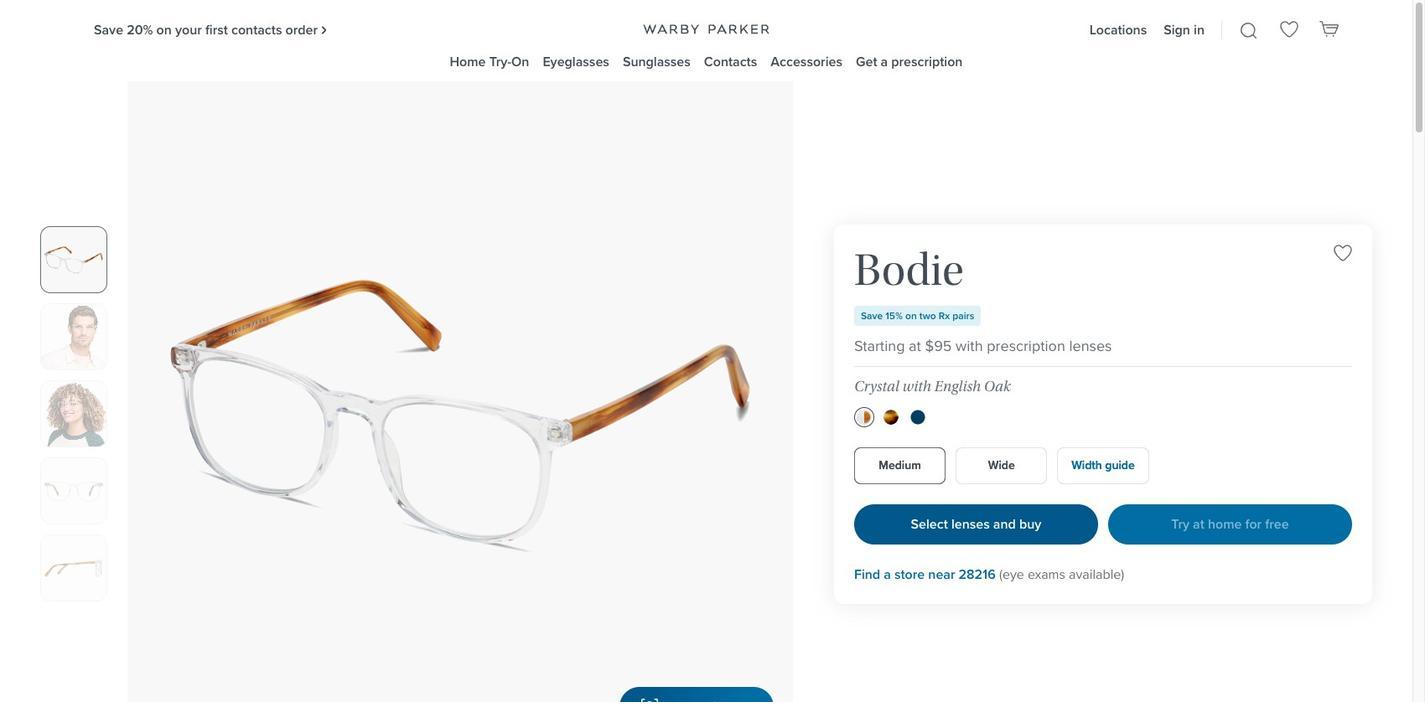 Task type: describe. For each thing, give the bounding box(es) containing it.
warby parker logo image
[[643, 24, 770, 34]]

find a store near 28216 button
[[854, 565, 996, 584]]

locations link
[[1090, 20, 1147, 39]]

sign in link
[[1164, 20, 1205, 39]]

try-
[[489, 52, 512, 71]]

20%
[[127, 20, 153, 39]]

your
[[175, 20, 202, 39]]

sign
[[1164, 20, 1191, 39]]

crystal with english oak image
[[857, 410, 872, 425]]

contacts
[[231, 20, 282, 39]]

get a prescription link
[[856, 52, 963, 71]]

save 15% on two rx pairs
[[861, 309, 975, 324]]

1 horizontal spatial bodie
[[975, 266, 1055, 304]]

sunglasses
[[623, 52, 691, 71]]

accessories
[[771, 52, 843, 71]]

0 vertical spatial with
[[956, 335, 983, 357]]

rye-tortoise button
[[884, 410, 899, 425]]

sunglasses button
[[623, 52, 691, 71]]

store
[[895, 565, 925, 584]]

starting at $95 with prescription lenses
[[854, 335, 1112, 357]]

rx
[[939, 309, 950, 324]]

pairs
[[953, 309, 975, 324]]

a for get
[[881, 52, 888, 71]]

frame angle image image
[[854, 245, 962, 325]]

try
[[1172, 515, 1190, 534]]

1 horizontal spatial prescription
[[987, 335, 1066, 357]]

eyeglasses
[[543, 52, 610, 71]]

crystal-with-english-oak button
[[857, 410, 872, 425]]

home try-on
[[450, 52, 529, 71]]

at for starting
[[909, 335, 921, 357]]

save 20% on your first contacts order link
[[94, 20, 327, 39]]

near
[[929, 565, 955, 584]]

contacts
[[704, 52, 757, 71]]

two
[[920, 309, 936, 324]]

on for your
[[156, 20, 172, 39]]

select lenses and buy button
[[854, 505, 1098, 545]]

locations
[[1090, 20, 1147, 39]]

accessories link
[[771, 52, 843, 71]]

on for two
[[906, 309, 917, 324]]

lenses inside button
[[952, 515, 990, 534]]

saltwater-matte button
[[911, 410, 926, 425]]

oak
[[984, 378, 1011, 396]]

pdp thumbnail image 1 image
[[41, 228, 106, 293]]

and
[[994, 515, 1016, 534]]

first
[[205, 20, 228, 39]]

try at home for free
[[1172, 515, 1289, 534]]

pdp thumbnail image 5 image
[[41, 536, 106, 602]]



Task type: vqa. For each thing, say whether or not it's contained in the screenshot.
'a' to the right
no



Task type: locate. For each thing, give the bounding box(es) containing it.
available)
[[1069, 565, 1125, 584]]

1 vertical spatial with
[[903, 378, 931, 396]]

save for save 15% on two rx pairs
[[861, 309, 883, 324]]

28216
[[959, 565, 996, 584]]

0 horizontal spatial on
[[156, 20, 172, 39]]

0 vertical spatial at
[[909, 335, 921, 357]]

crystal with english oak
[[854, 378, 1011, 396]]

0 horizontal spatial lenses
[[952, 515, 990, 534]]

english
[[935, 378, 981, 396]]

bodie up save 15% on two rx pairs on the right
[[854, 244, 964, 297]]

home
[[450, 52, 486, 71]]

pdp thumbnail image 3 image
[[41, 382, 106, 447]]

prescription
[[892, 52, 963, 71], [987, 335, 1066, 357]]

width guide button
[[1058, 448, 1149, 485], [1058, 448, 1149, 485]]

on
[[512, 52, 529, 71]]

on left two
[[906, 309, 917, 324]]

pdp thumbnail image 4 image
[[41, 459, 106, 524]]

prescription up oak on the bottom right of page
[[987, 335, 1066, 357]]

medium
[[879, 457, 921, 475], [879, 457, 921, 475]]

with up saltwater-matte button
[[903, 378, 931, 396]]

free
[[1266, 515, 1289, 534]]

get a prescription
[[856, 52, 963, 71]]

at right try
[[1193, 515, 1205, 534]]

on right 20%
[[156, 20, 172, 39]]

order
[[286, 20, 318, 39]]

exams
[[1028, 565, 1066, 584]]

a right get
[[881, 52, 888, 71]]

eyeglasses button
[[543, 52, 610, 71]]

crystal
[[854, 378, 899, 396]]

0 horizontal spatial bodie
[[854, 244, 964, 297]]

0 horizontal spatial save
[[94, 20, 123, 39]]

get
[[856, 52, 878, 71]]

starting
[[854, 335, 905, 357]]

select lenses and buy
[[911, 515, 1042, 534]]

prescription right get
[[892, 52, 963, 71]]

pdp thumbnail image 2 image
[[41, 305, 106, 370]]

0 horizontal spatial with
[[903, 378, 931, 396]]

15%
[[886, 309, 903, 324]]

a right find
[[884, 565, 891, 584]]

save left 20%
[[94, 20, 123, 39]]

1 horizontal spatial at
[[1193, 515, 1205, 534]]

1 vertical spatial at
[[1193, 515, 1205, 534]]

sign in
[[1164, 20, 1205, 39]]

save left 15% at the right top
[[861, 309, 883, 324]]

for
[[1246, 515, 1262, 534]]

select
[[911, 515, 948, 534]]

medium button
[[854, 448, 946, 485], [854, 448, 946, 485]]

1 horizontal spatial on
[[906, 309, 917, 324]]

on
[[156, 20, 172, 39], [906, 309, 917, 324]]

1 vertical spatial on
[[906, 309, 917, 324]]

save
[[94, 20, 123, 39], [861, 309, 883, 324]]

(eye
[[1000, 565, 1025, 584]]

wide button
[[956, 448, 1048, 485], [956, 448, 1048, 485]]

at left $95
[[909, 335, 921, 357]]

try at home for free button
[[1109, 505, 1353, 545]]

0 horizontal spatial at
[[909, 335, 921, 357]]

contacts link
[[704, 52, 757, 71]]

1 vertical spatial lenses
[[952, 515, 990, 534]]

width
[[1072, 457, 1103, 475], [1072, 457, 1103, 475]]

0 vertical spatial a
[[881, 52, 888, 71]]

a
[[881, 52, 888, 71], [884, 565, 891, 584]]

1 vertical spatial save
[[861, 309, 883, 324]]

$95
[[925, 335, 952, 357]]

lenses up the style options for bodie option group
[[1070, 335, 1112, 357]]

width guide
[[1072, 457, 1135, 475], [1072, 457, 1135, 475]]

1 horizontal spatial with
[[956, 335, 983, 357]]

save 20% on your first contacts order
[[94, 20, 318, 39]]

at
[[909, 335, 921, 357], [1193, 515, 1205, 534]]

0 vertical spatial lenses
[[1070, 335, 1112, 357]]

find a store near 28216 (eye exams available)
[[854, 565, 1125, 584]]

bodie up starting at $95 with prescription lenses
[[975, 266, 1055, 304]]

at inside button
[[1193, 515, 1205, 534]]

0 vertical spatial save
[[94, 20, 123, 39]]

lenses
[[1070, 335, 1112, 357], [952, 515, 990, 534]]

0 horizontal spatial prescription
[[892, 52, 963, 71]]

save for save 20% on your first contacts order
[[94, 20, 123, 39]]

1 vertical spatial prescription
[[987, 335, 1066, 357]]

bodie
[[854, 244, 964, 297], [975, 266, 1055, 304]]

1 horizontal spatial lenses
[[1070, 335, 1112, 357]]

0 vertical spatial on
[[156, 20, 172, 39]]

home try-on button
[[450, 52, 529, 71]]

in
[[1194, 20, 1205, 39]]

style options for bodie option group
[[854, 407, 1353, 428]]

buy
[[1020, 515, 1042, 534]]

lenses left and
[[952, 515, 990, 534]]

cart image
[[1320, 18, 1340, 38]]

with
[[956, 335, 983, 357], [903, 378, 931, 396]]

wide
[[988, 457, 1015, 475], [988, 457, 1015, 475]]

1 horizontal spatial save
[[861, 309, 883, 324]]

find
[[854, 565, 881, 584]]

a for find
[[884, 565, 891, 584]]

at for try
[[1193, 515, 1205, 534]]

home
[[1208, 515, 1242, 534]]

1 vertical spatial a
[[884, 565, 891, 584]]

guide
[[1106, 457, 1135, 475], [1106, 457, 1135, 475]]

0 vertical spatial prescription
[[892, 52, 963, 71]]

with down pairs
[[956, 335, 983, 357]]



